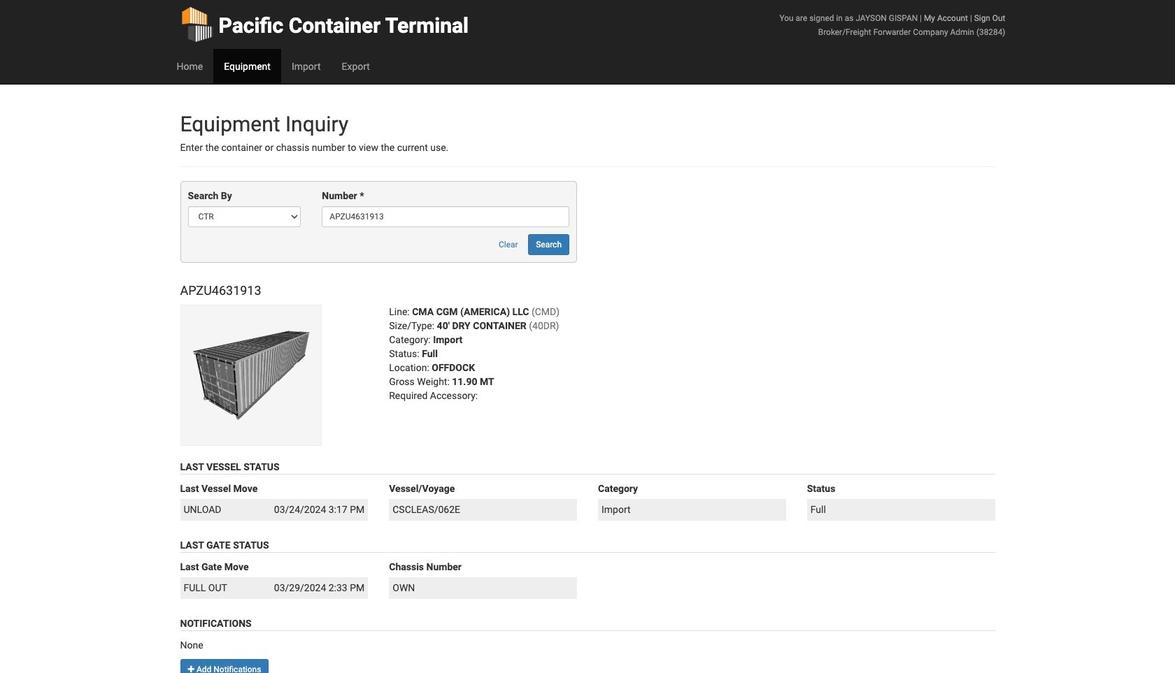 Task type: locate. For each thing, give the bounding box(es) containing it.
None text field
[[322, 207, 569, 228]]

plus image
[[188, 666, 194, 674]]

40dr image
[[180, 305, 321, 446]]



